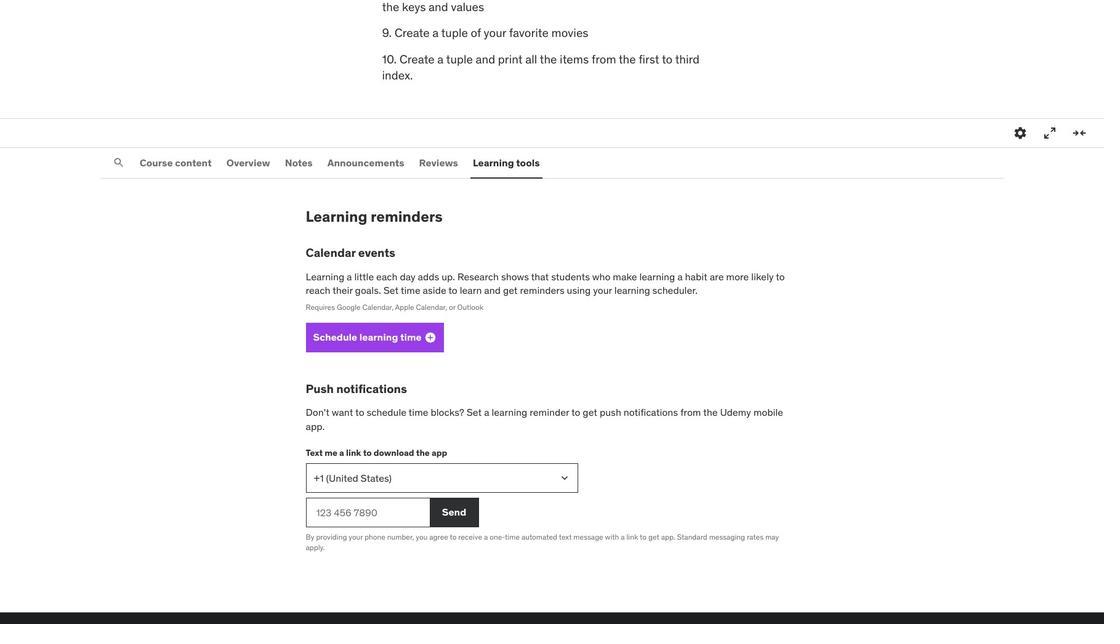 Task type: describe. For each thing, give the bounding box(es) containing it.
aside
[[423, 284, 446, 297]]

a inside don't want to schedule time blocks? set a learning reminder to get push notifications from the udemy mobile app.
[[484, 406, 490, 419]]

your inside by providing your phone number, you agree to receive a one-time automated text message with a link to get app. standard messaging rates may apply.
[[349, 532, 363, 542]]

adds
[[418, 270, 439, 283]]

first
[[639, 52, 660, 66]]

blocks?
[[431, 406, 464, 419]]

send button
[[430, 498, 479, 527]]

mobile
[[754, 406, 784, 419]]

events
[[358, 245, 396, 260]]

using
[[567, 284, 591, 297]]

students
[[552, 270, 590, 283]]

automated
[[522, 532, 558, 542]]

reminders inside learning a little each day adds up. research shows that students who make learning a habit are more likely to reach their goals. set time aside to learn and get reminders using your learning scheduler. requires google calendar, apple calendar, or outlook
[[520, 284, 565, 297]]

learning for learning reminders
[[306, 207, 368, 226]]

all
[[526, 52, 537, 66]]

learning reminders
[[306, 207, 443, 226]]

standard
[[677, 532, 708, 542]]

time inside by providing your phone number, you agree to receive a one-time automated text message with a link to get app. standard messaging rates may apply.
[[505, 532, 520, 542]]

create for 10.
[[400, 52, 435, 66]]

likely
[[752, 270, 774, 283]]

the right all
[[540, 52, 557, 66]]

one-
[[490, 532, 505, 542]]

push
[[306, 381, 334, 396]]

overview button
[[224, 148, 273, 178]]

from inside don't want to schedule time blocks? set a learning reminder to get push notifications from the udemy mobile app.
[[681, 406, 701, 419]]

reach
[[306, 284, 331, 297]]

shows
[[501, 270, 529, 283]]

reviews
[[419, 156, 458, 169]]

research
[[458, 270, 499, 283]]

calendar
[[306, 245, 356, 260]]

the left first
[[619, 52, 636, 66]]

learning inside button
[[360, 331, 398, 343]]

learning for learning tools
[[473, 156, 514, 169]]

may
[[766, 532, 779, 542]]

notes button
[[283, 148, 315, 178]]

phone
[[365, 532, 386, 542]]

google
[[337, 302, 361, 312]]

course content
[[140, 156, 212, 169]]

learning down the make
[[615, 284, 650, 297]]

schedule learning time button
[[306, 323, 444, 352]]

text
[[306, 447, 323, 458]]

calendar events
[[306, 245, 396, 260]]

habit
[[685, 270, 708, 283]]

reminder
[[530, 406, 570, 419]]

a inside 10. create a tuple and print all the items from the first to third index.
[[438, 52, 444, 66]]

the inside don't want to schedule time blocks? set a learning reminder to get push notifications from the udemy mobile app.
[[704, 406, 718, 419]]

receive
[[459, 532, 482, 542]]

items
[[560, 52, 589, 66]]

message
[[574, 532, 604, 542]]

content
[[175, 156, 212, 169]]

of
[[471, 25, 481, 40]]

a up scheduler.
[[678, 270, 683, 283]]

overview
[[227, 156, 270, 169]]

the left the app
[[416, 447, 430, 458]]

push notifications
[[306, 381, 407, 396]]

are
[[710, 270, 724, 283]]

goals.
[[355, 284, 381, 297]]

print
[[498, 52, 523, 66]]

exit expanded view image
[[1073, 126, 1087, 141]]

9. create a tuple of your favorite movies
[[382, 25, 589, 40]]

learning tools
[[473, 156, 540, 169]]

apply.
[[306, 543, 325, 552]]

search image
[[113, 157, 125, 169]]

want
[[332, 406, 353, 419]]

their
[[333, 284, 353, 297]]

learn
[[460, 284, 482, 297]]

index.
[[382, 68, 413, 83]]

announcements
[[328, 156, 405, 169]]

2 calendar, from the left
[[416, 302, 447, 312]]

download
[[374, 447, 414, 458]]

learning tools button
[[471, 148, 543, 178]]

up.
[[442, 270, 455, 283]]

schedule learning time
[[313, 331, 422, 343]]

agree
[[430, 532, 448, 542]]

movies
[[552, 25, 589, 40]]

time inside learning a little each day adds up. research shows that students who make learning a habit are more likely to reach their goals. set time aside to learn and get reminders using your learning scheduler. requires google calendar, apple calendar, or outlook
[[401, 284, 421, 297]]

get inside by providing your phone number, you agree to receive a one-time automated text message with a link to get app. standard messaging rates may apply.
[[649, 532, 660, 542]]

0 vertical spatial reminders
[[371, 207, 443, 226]]

who
[[593, 270, 611, 283]]

favorite
[[509, 25, 549, 40]]

get inside don't want to schedule time blocks? set a learning reminder to get push notifications from the udemy mobile app.
[[583, 406, 598, 419]]

10. create a tuple and print all the items from the first to third index.
[[382, 52, 700, 83]]

text me a link to download the app
[[306, 447, 448, 458]]

10.
[[382, 52, 397, 66]]

don't
[[306, 406, 330, 419]]

a left of on the top
[[433, 25, 439, 40]]

rates
[[747, 532, 764, 542]]



Task type: vqa. For each thing, say whether or not it's contained in the screenshot.
to in the the 10. Create a tuple and print all the items from the first to third index.
yes



Task type: locate. For each thing, give the bounding box(es) containing it.
create
[[395, 25, 430, 40], [400, 52, 435, 66]]

0 vertical spatial learning
[[473, 156, 514, 169]]

learning left tools
[[473, 156, 514, 169]]

learning up calendar
[[306, 207, 368, 226]]

and
[[476, 52, 495, 66], [484, 284, 501, 297]]

get down shows on the left top of the page
[[503, 284, 518, 297]]

link right me at bottom left
[[346, 447, 361, 458]]

link right with
[[627, 532, 639, 542]]

0 horizontal spatial get
[[503, 284, 518, 297]]

1 vertical spatial notifications
[[624, 406, 678, 419]]

outlook
[[458, 302, 484, 312]]

create right the 9.
[[395, 25, 430, 40]]

tuple
[[441, 25, 468, 40], [446, 52, 473, 66]]

notifications
[[337, 381, 407, 396], [624, 406, 678, 419]]

tuple for and
[[446, 52, 473, 66]]

your right of on the top
[[484, 25, 506, 40]]

set right the 'blocks?' at bottom
[[467, 406, 482, 419]]

a left one-
[[484, 532, 488, 542]]

learning
[[640, 270, 675, 283], [615, 284, 650, 297], [360, 331, 398, 343], [492, 406, 528, 419]]

by
[[306, 532, 315, 542]]

apple
[[395, 302, 414, 312]]

by providing your phone number, you agree to receive a one-time automated text message with a link to get app. standard messaging rates may apply.
[[306, 532, 779, 552]]

learning left reminder
[[492, 406, 528, 419]]

number,
[[387, 532, 414, 542]]

app
[[432, 447, 448, 458]]

0 horizontal spatial reminders
[[371, 207, 443, 226]]

2 horizontal spatial get
[[649, 532, 660, 542]]

from left udemy
[[681, 406, 701, 419]]

to right agree
[[450, 532, 457, 542]]

calendar, down goals.
[[363, 302, 394, 312]]

1 horizontal spatial your
[[484, 25, 506, 40]]

2 vertical spatial your
[[349, 532, 363, 542]]

set inside learning a little each day adds up. research shows that students who make learning a habit are more likely to reach their goals. set time aside to learn and get reminders using your learning scheduler. requires google calendar, apple calendar, or outlook
[[384, 284, 399, 297]]

0 horizontal spatial notifications
[[337, 381, 407, 396]]

get
[[503, 284, 518, 297], [583, 406, 598, 419], [649, 532, 660, 542]]

text
[[559, 532, 572, 542]]

a right with
[[621, 532, 625, 542]]

don't want to schedule time blocks? set a learning reminder to get push notifications from the udemy mobile app.
[[306, 406, 784, 432]]

settings image
[[1013, 126, 1028, 141]]

time left small image
[[400, 331, 422, 343]]

time left the automated
[[505, 532, 520, 542]]

0 horizontal spatial app.
[[306, 420, 325, 432]]

to left download
[[363, 447, 372, 458]]

your inside learning a little each day adds up. research shows that students who make learning a habit are more likely to reach their goals. set time aside to learn and get reminders using your learning scheduler. requires google calendar, apple calendar, or outlook
[[593, 284, 612, 297]]

calendar,
[[363, 302, 394, 312], [416, 302, 447, 312]]

1 vertical spatial your
[[593, 284, 612, 297]]

0 horizontal spatial set
[[384, 284, 399, 297]]

1 horizontal spatial get
[[583, 406, 598, 419]]

notifications up schedule
[[337, 381, 407, 396]]

tuple for of
[[441, 25, 468, 40]]

tuple inside 10. create a tuple and print all the items from the first to third index.
[[446, 52, 473, 66]]

to inside 10. create a tuple and print all the items from the first to third index.
[[662, 52, 673, 66]]

learning up 'reach'
[[306, 270, 345, 283]]

small image
[[424, 331, 437, 344]]

calendar, down aside
[[416, 302, 447, 312]]

a left little
[[347, 270, 352, 283]]

0 vertical spatial and
[[476, 52, 495, 66]]

9.
[[382, 25, 392, 40]]

learning inside don't want to schedule time blocks? set a learning reminder to get push notifications from the udemy mobile app.
[[492, 406, 528, 419]]

the
[[540, 52, 557, 66], [619, 52, 636, 66], [704, 406, 718, 419], [416, 447, 430, 458]]

1 vertical spatial create
[[400, 52, 435, 66]]

1 horizontal spatial link
[[627, 532, 639, 542]]

1 horizontal spatial set
[[467, 406, 482, 419]]

a right the 'blocks?' at bottom
[[484, 406, 490, 419]]

and inside learning a little each day adds up. research shows that students who make learning a habit are more likely to reach their goals. set time aside to learn and get reminders using your learning scheduler. requires google calendar, apple calendar, or outlook
[[484, 284, 501, 297]]

reminders up events
[[371, 207, 443, 226]]

make
[[613, 270, 637, 283]]

0 vertical spatial notifications
[[337, 381, 407, 396]]

1 calendar, from the left
[[363, 302, 394, 312]]

notifications inside don't want to schedule time blocks? set a learning reminder to get push notifications from the udemy mobile app.
[[624, 406, 678, 419]]

your
[[484, 25, 506, 40], [593, 284, 612, 297], [349, 532, 363, 542]]

app. inside don't want to schedule time blocks? set a learning reminder to get push notifications from the udemy mobile app.
[[306, 420, 325, 432]]

0 vertical spatial your
[[484, 25, 506, 40]]

2 vertical spatial get
[[649, 532, 660, 542]]

1 vertical spatial tuple
[[446, 52, 473, 66]]

0 vertical spatial from
[[592, 52, 616, 66]]

learning inside learning tools button
[[473, 156, 514, 169]]

requires
[[306, 302, 335, 312]]

learning
[[473, 156, 514, 169], [306, 207, 368, 226], [306, 270, 345, 283]]

1 vertical spatial link
[[627, 532, 639, 542]]

course
[[140, 156, 173, 169]]

1 vertical spatial app.
[[661, 532, 676, 542]]

more
[[727, 270, 749, 283]]

learning inside learning a little each day adds up. research shows that students who make learning a habit are more likely to reach their goals. set time aside to learn and get reminders using your learning scheduler. requires google calendar, apple calendar, or outlook
[[306, 270, 345, 283]]

learning a little each day adds up. research shows that students who make learning a habit are more likely to reach their goals. set time aside to learn and get reminders using your learning scheduler. requires google calendar, apple calendar, or outlook
[[306, 270, 785, 312]]

app. down don't
[[306, 420, 325, 432]]

get left standard
[[649, 532, 660, 542]]

time inside button
[[400, 331, 422, 343]]

announcements button
[[325, 148, 407, 178]]

1 vertical spatial set
[[467, 406, 482, 419]]

reminders
[[371, 207, 443, 226], [520, 284, 565, 297]]

1 vertical spatial and
[[484, 284, 501, 297]]

set
[[384, 284, 399, 297], [467, 406, 482, 419]]

reviews button
[[417, 148, 461, 178]]

1 vertical spatial learning
[[306, 207, 368, 226]]

create for 9.
[[395, 25, 430, 40]]

link
[[346, 447, 361, 458], [627, 532, 639, 542]]

day
[[400, 270, 416, 283]]

tuple left of on the top
[[441, 25, 468, 40]]

course content button
[[137, 148, 214, 178]]

1 vertical spatial reminders
[[520, 284, 565, 297]]

1 vertical spatial from
[[681, 406, 701, 419]]

2 vertical spatial learning
[[306, 270, 345, 283]]

0 vertical spatial link
[[346, 447, 361, 458]]

from
[[592, 52, 616, 66], [681, 406, 701, 419]]

you
[[416, 532, 428, 542]]

each
[[377, 270, 398, 283]]

time inside don't want to schedule time blocks? set a learning reminder to get push notifications from the udemy mobile app.
[[409, 406, 429, 419]]

send
[[442, 506, 467, 518]]

0 vertical spatial set
[[384, 284, 399, 297]]

0 horizontal spatial your
[[349, 532, 363, 542]]

from inside 10. create a tuple and print all the items from the first to third index.
[[592, 52, 616, 66]]

0 horizontal spatial calendar,
[[363, 302, 394, 312]]

app. inside by providing your phone number, you agree to receive a one-time automated text message with a link to get app. standard messaging rates may apply.
[[661, 532, 676, 542]]

providing
[[316, 532, 347, 542]]

third
[[675, 52, 700, 66]]

notifications right 'push'
[[624, 406, 678, 419]]

and left the print
[[476, 52, 495, 66]]

to right reminder
[[572, 406, 581, 419]]

learning up scheduler.
[[640, 270, 675, 283]]

messaging
[[710, 532, 745, 542]]

with
[[605, 532, 619, 542]]

tuple down of on the top
[[446, 52, 473, 66]]

0 horizontal spatial link
[[346, 447, 361, 458]]

1 horizontal spatial calendar,
[[416, 302, 447, 312]]

0 vertical spatial get
[[503, 284, 518, 297]]

fullscreen image
[[1043, 126, 1058, 141]]

push
[[600, 406, 622, 419]]

or
[[449, 302, 456, 312]]

a right me at bottom left
[[339, 447, 344, 458]]

create up index.
[[400, 52, 435, 66]]

app. left standard
[[661, 532, 676, 542]]

to down up.
[[449, 284, 458, 297]]

123 456 7890 text field
[[306, 498, 430, 527]]

time
[[401, 284, 421, 297], [400, 331, 422, 343], [409, 406, 429, 419], [505, 532, 520, 542]]

the left udemy
[[704, 406, 718, 419]]

0 horizontal spatial from
[[592, 52, 616, 66]]

scheduler.
[[653, 284, 698, 297]]

set down each
[[384, 284, 399, 297]]

1 horizontal spatial reminders
[[520, 284, 565, 297]]

that
[[531, 270, 549, 283]]

me
[[325, 447, 338, 458]]

learning down apple
[[360, 331, 398, 343]]

set inside don't want to schedule time blocks? set a learning reminder to get push notifications from the udemy mobile app.
[[467, 406, 482, 419]]

udemy
[[720, 406, 751, 419]]

and down research
[[484, 284, 501, 297]]

little
[[355, 270, 374, 283]]

1 horizontal spatial app.
[[661, 532, 676, 542]]

notes
[[285, 156, 313, 169]]

time down day
[[401, 284, 421, 297]]

1 horizontal spatial from
[[681, 406, 701, 419]]

your down who
[[593, 284, 612, 297]]

to right with
[[640, 532, 647, 542]]

to right first
[[662, 52, 673, 66]]

0 vertical spatial tuple
[[441, 25, 468, 40]]

create inside 10. create a tuple and print all the items from the first to third index.
[[400, 52, 435, 66]]

2 horizontal spatial your
[[593, 284, 612, 297]]

get inside learning a little each day adds up. research shows that students who make learning a habit are more likely to reach their goals. set time aside to learn and get reminders using your learning scheduler. requires google calendar, apple calendar, or outlook
[[503, 284, 518, 297]]

and inside 10. create a tuple and print all the items from the first to third index.
[[476, 52, 495, 66]]

1 horizontal spatial notifications
[[624, 406, 678, 419]]

a right "10."
[[438, 52, 444, 66]]

to
[[662, 52, 673, 66], [776, 270, 785, 283], [449, 284, 458, 297], [356, 406, 364, 419], [572, 406, 581, 419], [363, 447, 372, 458], [450, 532, 457, 542], [640, 532, 647, 542]]

app.
[[306, 420, 325, 432], [661, 532, 676, 542]]

schedule
[[367, 406, 407, 419]]

a
[[433, 25, 439, 40], [438, 52, 444, 66], [347, 270, 352, 283], [678, 270, 683, 283], [484, 406, 490, 419], [339, 447, 344, 458], [484, 532, 488, 542], [621, 532, 625, 542]]

0 vertical spatial create
[[395, 25, 430, 40]]

your left phone
[[349, 532, 363, 542]]

to right "want"
[[356, 406, 364, 419]]

tools
[[516, 156, 540, 169]]

reminders down that
[[520, 284, 565, 297]]

schedule
[[313, 331, 357, 343]]

link inside by providing your phone number, you agree to receive a one-time automated text message with a link to get app. standard messaging rates may apply.
[[627, 532, 639, 542]]

from right items
[[592, 52, 616, 66]]

get left 'push'
[[583, 406, 598, 419]]

0 vertical spatial app.
[[306, 420, 325, 432]]

1 vertical spatial get
[[583, 406, 598, 419]]

time left the 'blocks?' at bottom
[[409, 406, 429, 419]]

to right likely
[[776, 270, 785, 283]]



